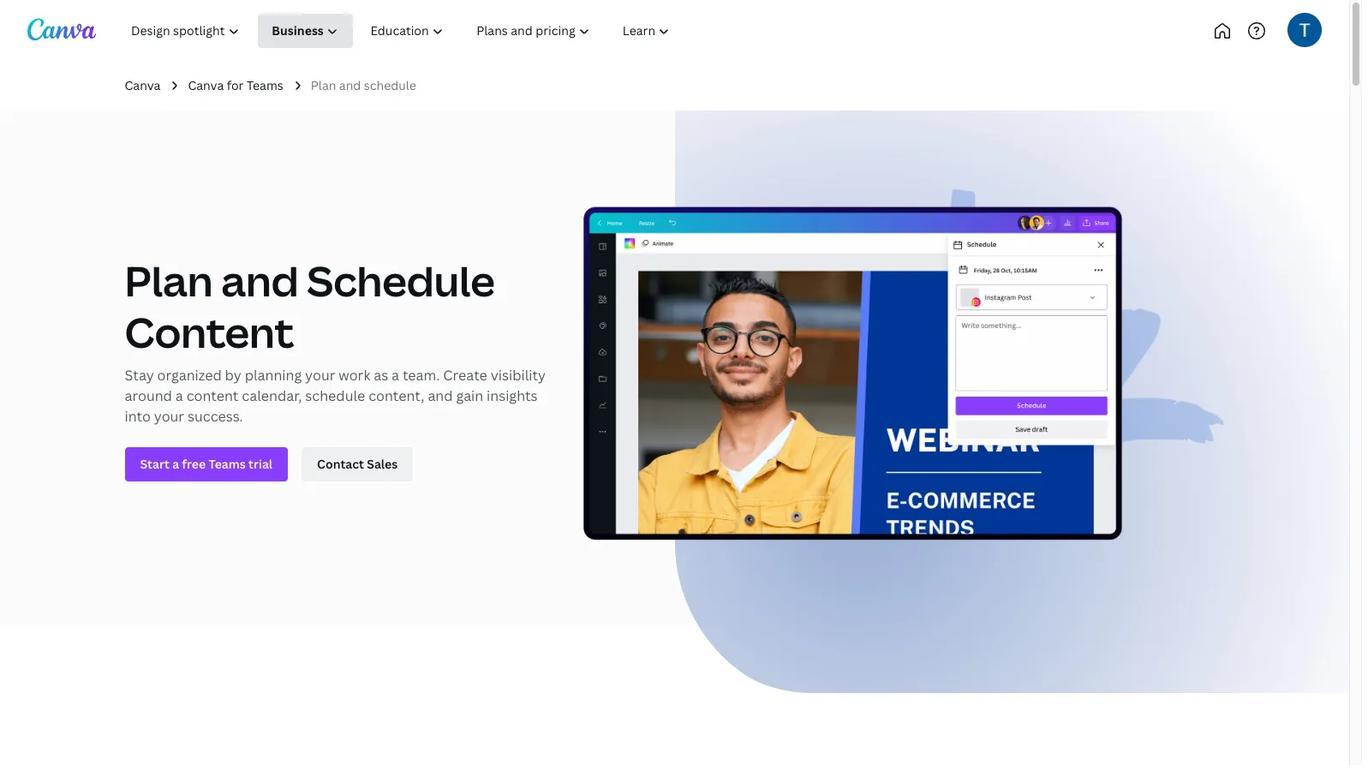 Task type: describe. For each thing, give the bounding box(es) containing it.
by
[[225, 366, 242, 385]]

insights
[[487, 387, 538, 406]]

schedule inside plan and schedule content stay organized by planning your work as a team. create visibility around a content calendar, schedule content, and gain insights into your success.
[[305, 387, 365, 406]]

success.
[[188, 408, 243, 426]]

content
[[125, 305, 294, 360]]

calendar,
[[242, 387, 302, 406]]

gain
[[456, 387, 484, 406]]

teams
[[247, 77, 284, 93]]

canva for teams link
[[188, 76, 284, 95]]

2 horizontal spatial and
[[428, 387, 453, 406]]

foreground image - plan and schedule image
[[583, 189, 1225, 549]]

0 vertical spatial a
[[392, 366, 399, 385]]

plan for schedule
[[125, 253, 213, 309]]

into
[[125, 408, 151, 426]]

schedule
[[307, 253, 495, 309]]

organized
[[157, 366, 222, 385]]

as
[[374, 366, 388, 385]]

and for schedule
[[339, 77, 361, 93]]

visibility
[[491, 366, 546, 385]]

0 vertical spatial your
[[305, 366, 336, 385]]

plan and schedule
[[311, 77, 417, 93]]

canva for canva for teams
[[188, 77, 224, 93]]



Task type: locate. For each thing, give the bounding box(es) containing it.
plan inside plan and schedule content stay organized by planning your work as a team. create visibility around a content calendar, schedule content, and gain insights into your success.
[[125, 253, 213, 309]]

create
[[443, 366, 488, 385]]

1 canva from the left
[[125, 77, 161, 93]]

0 horizontal spatial a
[[176, 387, 183, 406]]

1 horizontal spatial plan
[[311, 77, 336, 93]]

a down organized
[[176, 387, 183, 406]]

frame 10288828 (5) image
[[675, 111, 1350, 694]]

0 horizontal spatial and
[[221, 253, 299, 309]]

your
[[305, 366, 336, 385], [154, 408, 184, 426]]

work
[[339, 366, 371, 385]]

canva for teams
[[188, 77, 284, 93]]

2 canva from the left
[[188, 77, 224, 93]]

1 vertical spatial plan
[[125, 253, 213, 309]]

plan
[[311, 77, 336, 93], [125, 253, 213, 309]]

1 horizontal spatial your
[[305, 366, 336, 385]]

content,
[[369, 387, 425, 406]]

0 vertical spatial and
[[339, 77, 361, 93]]

canva inside canva for teams link
[[188, 77, 224, 93]]

your down the around
[[154, 408, 184, 426]]

0 horizontal spatial plan
[[125, 253, 213, 309]]

your left work
[[305, 366, 336, 385]]

plan for schedule
[[311, 77, 336, 93]]

0 vertical spatial plan
[[311, 77, 336, 93]]

content
[[187, 387, 239, 406]]

1 horizontal spatial and
[[339, 77, 361, 93]]

stay
[[125, 366, 154, 385]]

0 vertical spatial schedule
[[364, 77, 417, 93]]

1 vertical spatial a
[[176, 387, 183, 406]]

a right as
[[392, 366, 399, 385]]

and
[[339, 77, 361, 93], [221, 253, 299, 309], [428, 387, 453, 406]]

for
[[227, 77, 244, 93]]

team.
[[403, 366, 440, 385]]

canva
[[125, 77, 161, 93], [188, 77, 224, 93]]

top level navigation element
[[117, 14, 744, 48]]

1 vertical spatial schedule
[[305, 387, 365, 406]]

2 vertical spatial and
[[428, 387, 453, 406]]

canva for canva
[[125, 77, 161, 93]]

schedule down work
[[305, 387, 365, 406]]

0 horizontal spatial canva
[[125, 77, 161, 93]]

1 vertical spatial and
[[221, 253, 299, 309]]

a
[[392, 366, 399, 385], [176, 387, 183, 406]]

1 vertical spatial your
[[154, 408, 184, 426]]

plan and schedule content stay organized by planning your work as a team. create visibility around a content calendar, schedule content, and gain insights into your success.
[[125, 253, 546, 426]]

0 horizontal spatial your
[[154, 408, 184, 426]]

canva link
[[125, 76, 161, 95]]

schedule down 'top level navigation' "element" at top
[[364, 77, 417, 93]]

around
[[125, 387, 172, 406]]

and for schedule
[[221, 253, 299, 309]]

planning
[[245, 366, 302, 385]]

1 horizontal spatial canva
[[188, 77, 224, 93]]

schedule
[[364, 77, 417, 93], [305, 387, 365, 406]]

1 horizontal spatial a
[[392, 366, 399, 385]]



Task type: vqa. For each thing, say whether or not it's contained in the screenshot.
gain
yes



